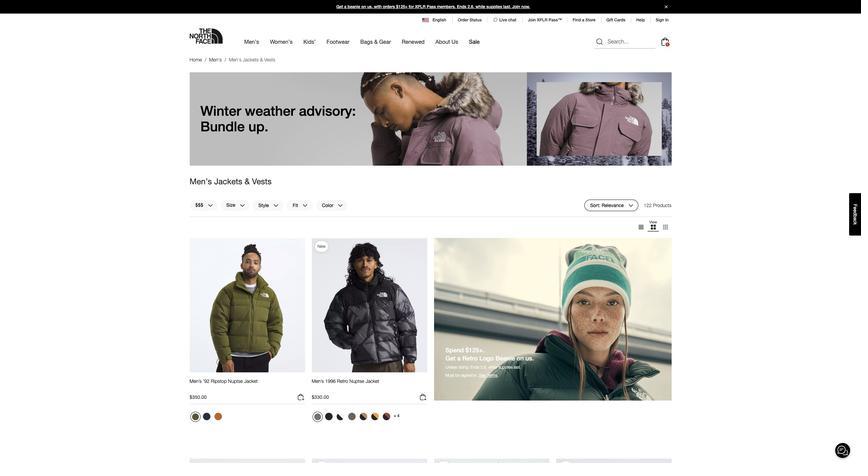 Task type: describe. For each thing, give the bounding box(es) containing it.
Desert Rust radio
[[213, 412, 224, 422]]

0 horizontal spatial jackets
[[214, 177, 243, 186]]

1 / from the left
[[205, 57, 207, 63]]

1 horizontal spatial jackets
[[243, 57, 259, 63]]

a inside 'button'
[[854, 218, 859, 220]]

sale
[[470, 38, 480, 45]]

men's jackets & vests
[[190, 177, 272, 186]]

footwear link
[[327, 32, 350, 51]]

f e e d b a c k
[[854, 204, 859, 225]]

+ 4
[[394, 414, 400, 419]]

for
[[409, 4, 414, 9]]

gift cards
[[607, 18, 626, 22]]

spend $125+. get a retro logo beanie on us.
[[446, 347, 534, 362]]

men's 1996 retro nuptse jacket image
[[312, 238, 428, 373]]

members.
[[438, 4, 456, 9]]

summit gold/tnf black image
[[372, 413, 379, 421]]

unisex sizing. ends 2.6. while supplies last. must be signed in.
[[446, 365, 522, 378]]

men's ripstop denali jacket image
[[190, 459, 305, 463]]

up.
[[249, 119, 269, 135]]

find
[[573, 18, 582, 22]]

0 vertical spatial vests
[[264, 57, 275, 63]]

fit button
[[287, 200, 314, 211]]

in.
[[474, 373, 478, 378]]

d
[[854, 212, 859, 215]]

tnf white/tnf black image
[[337, 413, 344, 421]]

find a store link
[[573, 18, 596, 22]]

0 vertical spatial xplr
[[415, 4, 426, 9]]

smoked pearl garment fold print image
[[314, 414, 321, 421]]

ends inside unisex sizing. ends 2.6. while supplies last. must be signed in.
[[471, 365, 480, 370]]

Summit Navy radio
[[201, 412, 212, 422]]

home / men's / men's jackets & vests
[[190, 57, 275, 63]]

bags & gear link
[[361, 32, 391, 51]]

retro inside button
[[337, 379, 348, 384]]

122 products status
[[644, 200, 672, 211]]

1 vertical spatial &
[[260, 57, 263, 63]]

1 horizontal spatial join
[[528, 18, 536, 22]]

men's '92 ripstop nuptse jacket image
[[190, 238, 305, 373]]

sizing.
[[459, 365, 470, 370]]

f
[[854, 204, 859, 207]]

sign in button
[[657, 18, 670, 22]]

women's link
[[270, 32, 293, 51]]

view list box
[[636, 220, 672, 235]]

men's for men's '92 ripstop nuptse jacket
[[190, 379, 202, 384]]

supplies inside unisex sizing. ends 2.6. while supplies last. must be signed in.
[[499, 365, 513, 370]]

forest olive image
[[192, 414, 199, 421]]

summit navy image
[[203, 413, 210, 421]]

$330.00 button
[[312, 394, 428, 405]]

renewed link
[[402, 32, 425, 51]]

0 vertical spatial last.
[[504, 4, 512, 9]]

sign in
[[657, 18, 670, 22]]

color
[[322, 202, 334, 208]]

new
[[318, 244, 326, 249]]

0 vertical spatial on
[[362, 4, 366, 9]]

a inside spend $125+. get a retro logo beanie on us.
[[458, 355, 461, 362]]

order
[[458, 18, 469, 22]]

about
[[436, 38, 451, 45]]

1 horizontal spatial xplr
[[538, 18, 548, 22]]

men's 1996 retro nuptse jacket
[[312, 379, 379, 384]]

$125+.
[[466, 347, 485, 354]]

$125+
[[397, 4, 408, 9]]

weather
[[245, 103, 296, 119]]

with
[[374, 4, 382, 9]]

join xplr pass™
[[528, 18, 562, 22]]

about us link
[[436, 32, 459, 51]]

0 horizontal spatial join
[[513, 4, 521, 9]]

Brandy Brown/TNF Black radio
[[381, 412, 392, 422]]

gift
[[607, 18, 614, 22]]

a left beanie
[[345, 4, 347, 9]]

beanie
[[348, 4, 361, 9]]

size button
[[221, 200, 250, 211]]

'92
[[203, 379, 210, 384]]

be
[[456, 373, 460, 378]]

advisory:
[[299, 103, 356, 119]]

0 vertical spatial get
[[337, 4, 343, 9]]

view
[[650, 220, 658, 224]]

2.6,
[[468, 4, 475, 9]]

jacket for men's 1996 retro nuptse jacket
[[366, 379, 379, 384]]

relevance
[[602, 202, 624, 208]]

nuptse for ripstop
[[228, 379, 243, 384]]

retro inside spend $125+. get a retro logo beanie on us.
[[463, 355, 478, 362]]

style
[[259, 202, 269, 208]]

Forest Olive radio
[[190, 412, 201, 422]]

view button
[[648, 220, 660, 235]]

nuptse for retro
[[350, 379, 365, 384]]

men's 1996 retro nuptse jacket button
[[312, 379, 379, 391]]

men's '92 ripstop nuptse jacket
[[190, 379, 258, 384]]

store
[[586, 18, 596, 22]]

1 $choose color$ option group from the left
[[190, 412, 224, 425]]

.
[[498, 373, 499, 378]]

TNF White/TNF Black radio
[[335, 412, 346, 422]]

men's 1996 retro nuptse vest image
[[557, 459, 672, 463]]

products
[[654, 202, 672, 208]]

live chat
[[500, 18, 517, 22]]

gift cards link
[[607, 18, 626, 22]]

us
[[452, 38, 459, 45]]

order status link
[[458, 18, 482, 22]]

0 horizontal spatial men's link
[[209, 57, 222, 63]]

$350.00 button
[[190, 394, 305, 405]]

spend
[[446, 347, 464, 354]]

status
[[470, 18, 482, 22]]

1
[[667, 43, 669, 46]]

while inside unisex sizing. ends 2.6. while supplies last. must be signed in.
[[489, 365, 498, 370]]

c
[[854, 220, 859, 223]]



Task type: vqa. For each thing, say whether or not it's contained in the screenshot.
topmost Men's link
yes



Task type: locate. For each thing, give the bounding box(es) containing it.
unisex
[[446, 365, 458, 370]]

nuptse
[[228, 379, 243, 384], [350, 379, 365, 384]]

1 men's from the left
[[190, 379, 202, 384]]

1 horizontal spatial retro
[[463, 355, 478, 362]]

0 horizontal spatial $choose color$ option group
[[190, 412, 224, 425]]

2 horizontal spatial &
[[375, 38, 378, 45]]

jacket up $350.00 dropdown button
[[244, 379, 258, 384]]

recycled tnf black image
[[325, 413, 333, 421]]

122 products
[[644, 202, 672, 208]]

signed
[[461, 373, 473, 378]]

falcon brown image
[[348, 413, 356, 421]]

men's for men's 1996 retro nuptse jacket
[[312, 379, 324, 384]]

last. up the live chat
[[504, 4, 512, 9]]

1 horizontal spatial get
[[446, 355, 456, 362]]

0 horizontal spatial last.
[[504, 4, 512, 9]]

english
[[433, 18, 447, 22]]

1 vertical spatial men's link
[[209, 57, 222, 63]]

vests up style
[[252, 177, 272, 186]]

style button
[[253, 200, 284, 211]]

0 vertical spatial while
[[476, 4, 486, 9]]

retro down $125+.
[[463, 355, 478, 362]]

chat
[[509, 18, 517, 22]]

home link
[[190, 57, 202, 63]]

close image
[[662, 5, 671, 8]]

ends left 2.6, on the top right
[[457, 4, 467, 9]]

a  woman looks at you with a straight face. she is outside wearing the north face retro logo beanie, and north face down jacket in pine needle. image
[[434, 238, 672, 401]]

b
[[854, 215, 859, 218]]

Summit Gold/TNF Black radio
[[370, 412, 381, 422]]

0 vertical spatial supplies
[[487, 4, 503, 9]]

1 vertical spatial jackets
[[214, 177, 243, 186]]

while right 2.6, on the top right
[[476, 4, 486, 9]]

live
[[500, 18, 508, 22]]

join xplr pass™ link
[[528, 18, 562, 22]]

e up b
[[854, 210, 859, 212]]

1 horizontal spatial last.
[[514, 365, 522, 370]]

supplies
[[487, 4, 503, 9], [499, 365, 513, 370]]

1 vertical spatial retro
[[337, 379, 348, 384]]

retro right 1996
[[337, 379, 348, 384]]

1 vertical spatial on
[[517, 355, 524, 362]]

home
[[190, 57, 202, 63]]

0 horizontal spatial men's
[[190, 379, 202, 384]]

get a beanie on us, with orders $125+ for xplr pass members. ends 2.6, while supplies last. join now. link
[[0, 0, 862, 14]]

Almond Butter/TNF Black radio
[[358, 412, 369, 422]]

jackets
[[243, 57, 259, 63], [214, 177, 243, 186]]

Search search field
[[595, 35, 656, 48]]

logo
[[480, 355, 494, 362]]

1 link
[[660, 36, 671, 47]]

get up unisex on the bottom of page
[[446, 355, 456, 362]]

1 nuptse from the left
[[228, 379, 243, 384]]

on inside spend $125+. get a retro logo beanie on us.
[[517, 355, 524, 362]]

2 jacket from the left
[[366, 379, 379, 384]]

while right '2.6.'
[[489, 365, 498, 370]]

f e e d b a c k button
[[850, 193, 862, 236]]

1 horizontal spatial jacket
[[366, 379, 379, 384]]

xplr right for
[[415, 4, 426, 9]]

+
[[394, 414, 397, 419]]

jacket up "$330.00" dropdown button
[[366, 379, 379, 384]]

1996
[[325, 379, 336, 384]]

Recycled TNF Black radio
[[324, 412, 335, 422]]

2.6.
[[481, 365, 488, 370]]

1 horizontal spatial on
[[517, 355, 524, 362]]

men's '92 ripstop nuptse jacket button
[[190, 379, 258, 391]]

vests down women's "link"
[[264, 57, 275, 63]]

1 vertical spatial get
[[446, 355, 456, 362]]

last. inside unisex sizing. ends 2.6. while supplies last. must be signed in.
[[514, 365, 522, 370]]

Smoked Pearl Garment Fold Print radio
[[313, 412, 323, 422]]

0 horizontal spatial ends
[[457, 4, 467, 9]]

nuptse inside men's 1996 retro nuptse jacket button
[[350, 379, 365, 384]]

2 / from the left
[[225, 57, 226, 63]]

2 $choose color$ option group from the left
[[312, 412, 393, 425]]

last.
[[504, 4, 512, 9], [514, 365, 522, 370]]

men's jackets & vests element
[[229, 57, 275, 63]]

0 vertical spatial men's link
[[244, 32, 259, 51]]

1 horizontal spatial while
[[489, 365, 498, 370]]

bags & gear
[[361, 38, 391, 45]]

supplies up live
[[487, 4, 503, 9]]

ends
[[457, 4, 467, 9], [471, 365, 480, 370]]

1 vertical spatial last.
[[514, 365, 522, 370]]

join left now.
[[513, 4, 521, 9]]

men's
[[244, 38, 259, 45], [209, 57, 222, 63], [229, 57, 242, 63], [190, 177, 212, 186]]

122
[[644, 202, 652, 208]]

nuptse right "ripstop"
[[228, 379, 243, 384]]

help
[[637, 18, 646, 22]]

bundle
[[201, 119, 245, 135]]

us,
[[368, 4, 373, 9]]

xplr left pass™
[[538, 18, 548, 22]]

a
[[345, 4, 347, 9], [583, 18, 585, 22], [854, 218, 859, 220], [458, 355, 461, 362]]

get
[[337, 4, 343, 9], [446, 355, 456, 362]]

1 vertical spatial xplr
[[538, 18, 548, 22]]

about us
[[436, 38, 459, 45]]

join
[[513, 4, 521, 9], [528, 18, 536, 22]]

+ 4 button
[[393, 412, 401, 421]]

a down the spend at the bottom of page
[[458, 355, 461, 362]]

men's denali jacket image
[[312, 459, 428, 463]]

color button
[[316, 200, 348, 211]]

/ right home link
[[205, 57, 207, 63]]

0 horizontal spatial on
[[362, 4, 366, 9]]

k
[[854, 223, 859, 225]]

while
[[476, 4, 486, 9], [489, 365, 498, 370]]

0 horizontal spatial /
[[205, 57, 207, 63]]

1 horizontal spatial $choose color$ option group
[[312, 412, 393, 425]]

1 vertical spatial supplies
[[499, 365, 513, 370]]

1 vertical spatial join
[[528, 18, 536, 22]]

desert rust image
[[215, 413, 222, 421]]

0 horizontal spatial nuptse
[[228, 379, 243, 384]]

men's link right home
[[209, 57, 222, 63]]

e up d
[[854, 207, 859, 210]]

pass™
[[549, 18, 562, 22]]

fit
[[293, 202, 298, 208]]

1 horizontal spatial /
[[225, 57, 226, 63]]

1 vertical spatial ends
[[471, 365, 480, 370]]

ends up in.
[[471, 365, 480, 370]]

bags
[[361, 38, 373, 45]]

2 nuptse from the left
[[350, 379, 365, 384]]

0 vertical spatial retro
[[463, 355, 478, 362]]

a up k
[[854, 218, 859, 220]]

1 horizontal spatial ends
[[471, 365, 480, 370]]

men's link up men's jackets & vests element
[[244, 32, 259, 51]]

footwear
[[327, 38, 350, 45]]

on left us.
[[517, 355, 524, 362]]

search all image
[[596, 38, 604, 46]]

winter
[[201, 103, 241, 119]]

0 vertical spatial &
[[375, 38, 378, 45]]

almond butter/tnf black image
[[360, 413, 367, 421]]

0 horizontal spatial get
[[337, 4, 343, 9]]

Falcon Brown radio
[[347, 412, 358, 422]]

/ left men's jackets & vests element
[[225, 57, 226, 63]]

men's link
[[244, 32, 259, 51], [209, 57, 222, 63]]

live chat button
[[493, 17, 518, 23]]

gear
[[380, 38, 391, 45]]

0 horizontal spatial &
[[245, 177, 250, 186]]

nuptse up "$330.00" dropdown button
[[350, 379, 365, 384]]

nuptse inside men's '92 ripstop nuptse jacket button
[[228, 379, 243, 384]]

1 horizontal spatial men's link
[[244, 32, 259, 51]]

on left us,
[[362, 4, 366, 9]]

0 vertical spatial ends
[[457, 4, 467, 9]]

last. down beanie at the right
[[514, 365, 522, 370]]

0 horizontal spatial retro
[[337, 379, 348, 384]]

get a beanie on us, with orders $125+ for xplr pass members. ends 2.6, while supplies last. join now.
[[337, 4, 531, 9]]

1 e from the top
[[854, 207, 859, 210]]

winter weather advisory: bundle up.
[[201, 103, 356, 135]]

$350.00
[[190, 395, 207, 400]]

jacket
[[244, 379, 258, 384], [366, 379, 379, 384]]

english link
[[423, 17, 447, 23]]

renewed
[[402, 38, 425, 45]]

1 horizontal spatial nuptse
[[350, 379, 365, 384]]

1 horizontal spatial &
[[260, 57, 263, 63]]

4
[[398, 414, 400, 419]]

1 vertical spatial vests
[[252, 177, 272, 186]]

0 horizontal spatial while
[[476, 4, 486, 9]]

pass
[[427, 4, 436, 9]]

women's
[[270, 38, 293, 45]]

0 vertical spatial join
[[513, 4, 521, 9]]

kids'
[[304, 38, 316, 45]]

a right the find
[[583, 18, 585, 22]]

beanie
[[496, 355, 516, 362]]

plit image. two studio shots of a man in a mauve parka. on right, layered over a wintry landscape. image
[[190, 72, 672, 166]]

men's left '92 in the left of the page
[[190, 379, 202, 384]]

men's left 1996
[[312, 379, 324, 384]]

brandy brown/tnf black image
[[383, 413, 391, 421]]

sort: relevance button
[[585, 200, 639, 211]]

in
[[666, 18, 670, 22]]

0 vertical spatial jackets
[[243, 57, 259, 63]]

0 horizontal spatial xplr
[[415, 4, 426, 9]]

jacket for men's '92 ripstop nuptse jacket
[[244, 379, 258, 384]]

ripstop
[[211, 379, 227, 384]]

retro
[[463, 355, 478, 362], [337, 379, 348, 384]]

$$$
[[196, 202, 203, 208]]

get inside spend $125+. get a retro logo beanie on us.
[[446, 355, 456, 362]]

2 vertical spatial &
[[245, 177, 250, 186]]

join down now.
[[528, 18, 536, 22]]

size
[[227, 202, 236, 208]]

now.
[[522, 4, 531, 9]]

$choose color$ option group
[[190, 412, 224, 425], [312, 412, 393, 425]]

0 horizontal spatial jacket
[[244, 379, 258, 384]]

e
[[854, 207, 859, 210], [854, 210, 859, 212]]

supplies down beanie at the right
[[499, 365, 513, 370]]

sort:
[[591, 202, 601, 208]]

help link
[[637, 18, 646, 22]]

1 vertical spatial while
[[489, 365, 498, 370]]

order status
[[458, 18, 482, 22]]

1 jacket from the left
[[244, 379, 258, 384]]

sign
[[657, 18, 665, 22]]

kids' link
[[304, 32, 316, 51]]

men's denali vest image
[[434, 459, 550, 463]]

2 men's from the left
[[312, 379, 324, 384]]

cards
[[615, 18, 626, 22]]

1 horizontal spatial men's
[[312, 379, 324, 384]]

2 e from the top
[[854, 210, 859, 212]]

the north face home page image
[[190, 29, 223, 44]]

get left beanie
[[337, 4, 343, 9]]

find a store
[[573, 18, 596, 22]]



